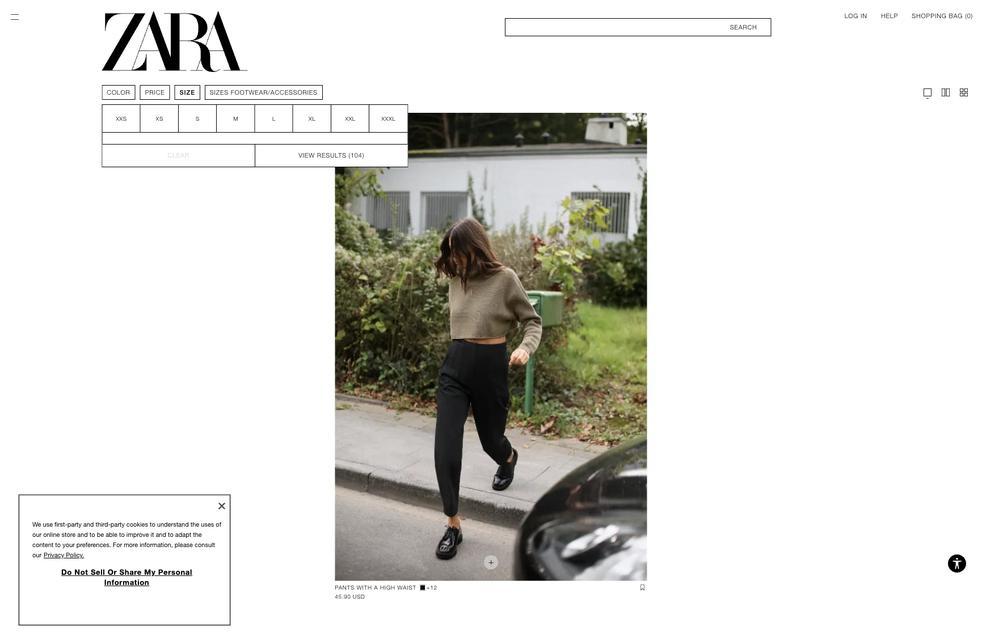 Task type: locate. For each thing, give the bounding box(es) containing it.
zoom change image
[[940, 87, 952, 98], [959, 87, 970, 98]]

0
[[967, 12, 971, 19]]

1 horizontal spatial zoom change image
[[959, 87, 970, 98]]

to
[[150, 521, 155, 529], [90, 532, 95, 539], [119, 532, 125, 539], [168, 532, 174, 539], [55, 542, 61, 549]]

0 horizontal spatial party
[[67, 521, 82, 529]]

information,
[[140, 542, 173, 549]]

party up able
[[111, 521, 125, 529]]

12
[[430, 585, 437, 592]]

not
[[74, 569, 88, 577]]

0 vertical spatial the
[[191, 521, 199, 529]]

information
[[104, 579, 149, 587]]

sell
[[91, 569, 105, 577]]

the up consult
[[193, 532, 202, 539]]

+ 12
[[427, 585, 437, 592]]

personal
[[158, 569, 192, 577]]

footwear/accessories
[[231, 89, 318, 96]]

1 horizontal spatial party
[[111, 521, 125, 529]]

usd
[[353, 594, 365, 601]]

share
[[119, 569, 142, 577]]

view results (104)
[[299, 152, 365, 159]]

we
[[32, 521, 41, 529]]

please
[[175, 542, 193, 549]]

be
[[97, 532, 104, 539]]

(
[[965, 12, 967, 19]]

of
[[216, 521, 221, 529]]

log in
[[845, 12, 868, 19]]

0 vertical spatial our
[[32, 532, 41, 539]]

search
[[730, 24, 757, 31]]

pants with a high waist
[[335, 585, 416, 592]]

1 vertical spatial our
[[32, 552, 41, 559]]

(104)
[[349, 152, 365, 159]]

xxs
[[116, 115, 127, 122]]

pants
[[335, 585, 355, 592]]

party up store
[[67, 521, 82, 529]]

1 zoom change image from the left
[[940, 87, 952, 98]]

to down understand
[[168, 532, 174, 539]]

to left be
[[90, 532, 95, 539]]

my
[[144, 569, 156, 577]]

our down we
[[32, 532, 41, 539]]

xl
[[309, 115, 316, 122]]

our
[[32, 532, 41, 539], [32, 552, 41, 559]]

more
[[124, 542, 138, 549]]

clear
[[168, 152, 190, 159]]

m
[[233, 115, 239, 122]]

0 horizontal spatial zoom change image
[[940, 87, 952, 98]]

0 status
[[967, 12, 971, 19]]

search link
[[505, 18, 772, 36]]

consult
[[195, 542, 215, 549]]

adapt
[[175, 532, 191, 539]]

preferences.
[[77, 542, 111, 549]]

policy.
[[66, 552, 84, 559]]

and right store
[[77, 532, 88, 539]]

or
[[108, 569, 117, 577]]

45.90 usd
[[335, 594, 365, 601]]

color button
[[102, 85, 136, 100]]

to left "your"
[[55, 542, 61, 549]]

1 our from the top
[[32, 532, 41, 539]]

clear button
[[102, 144, 255, 167]]

log in link
[[845, 11, 868, 20]]

party
[[67, 521, 82, 529], [111, 521, 125, 529]]

to up it
[[150, 521, 155, 529]]

use
[[43, 521, 53, 529]]

xs
[[156, 115, 163, 122]]

1 vertical spatial the
[[193, 532, 202, 539]]

45.90
[[335, 594, 351, 601]]

Product search search field
[[505, 18, 772, 36]]

s
[[196, 115, 200, 122]]

and
[[83, 521, 94, 529], [77, 532, 88, 539], [156, 532, 166, 539]]

the left uses
[[191, 521, 199, 529]]

the
[[191, 521, 199, 529], [193, 532, 202, 539]]

open menu image
[[9, 11, 20, 23]]

results
[[317, 152, 347, 159]]

view
[[299, 152, 315, 159]]

log
[[845, 12, 859, 19]]

waist
[[398, 585, 416, 592]]

with
[[357, 585, 372, 592]]

and right it
[[156, 532, 166, 539]]

add item to wishlist image
[[638, 584, 647, 593]]

our down content
[[32, 552, 41, 559]]

size
[[180, 89, 195, 96]]

xxl
[[345, 115, 356, 122]]

price button
[[140, 85, 170, 100]]



Task type: describe. For each thing, give the bounding box(es) containing it.
cookies
[[126, 521, 148, 529]]

we use first-party and third-party cookies to understand the uses of our online store and to be able to improve it and to adapt the content to your preferences.  for more information, please consult our
[[32, 521, 221, 559]]

first-
[[55, 521, 67, 529]]

xxxl
[[382, 115, 396, 122]]

)
[[971, 12, 973, 19]]

color
[[107, 89, 130, 96]]

uses
[[201, 521, 214, 529]]

online
[[43, 532, 60, 539]]

pants with a high waist link
[[335, 584, 416, 593]]

privacy policy.
[[44, 552, 84, 559]]

and left third-
[[83, 521, 94, 529]]

do not sell or share my personal information
[[61, 569, 192, 587]]

sizes footwear/accessories
[[210, 89, 318, 96]]

2 party from the left
[[111, 521, 125, 529]]

shopping bag ( 0 )
[[912, 12, 973, 19]]

understand
[[157, 521, 189, 529]]

2 our from the top
[[32, 552, 41, 559]]

image 0 of pants with a high waist from zara image
[[335, 113, 647, 582]]

able
[[106, 532, 117, 539]]

l
[[272, 115, 276, 122]]

for
[[113, 542, 122, 549]]

privacy policy. link
[[44, 552, 84, 559]]

bag
[[949, 12, 963, 19]]

accessibility image
[[946, 553, 969, 575]]

improve
[[126, 532, 149, 539]]

your
[[63, 542, 75, 549]]

sizes
[[210, 89, 229, 96]]

zara logo united states. go to homepage image
[[102, 11, 248, 72]]

do
[[61, 569, 72, 577]]

+
[[427, 585, 430, 592]]

it
[[151, 532, 154, 539]]

in
[[861, 12, 868, 19]]

shopping
[[912, 12, 947, 19]]

help
[[881, 12, 898, 19]]

privacy
[[44, 552, 64, 559]]

zoom change image
[[922, 87, 934, 98]]

store
[[62, 532, 76, 539]]

sizes footwear/accessories button
[[205, 85, 323, 100]]

third-
[[96, 521, 111, 529]]

2 zoom change image from the left
[[959, 87, 970, 98]]

size button
[[175, 85, 200, 100]]

price
[[145, 89, 165, 96]]

high
[[380, 585, 396, 592]]

a
[[374, 585, 378, 592]]

1 party from the left
[[67, 521, 82, 529]]

help link
[[881, 11, 898, 20]]

content
[[32, 542, 54, 549]]

to right able
[[119, 532, 125, 539]]

do not sell or share my personal information button
[[47, 561, 207, 595]]



Task type: vqa. For each thing, say whether or not it's contained in the screenshot.
View All
no



